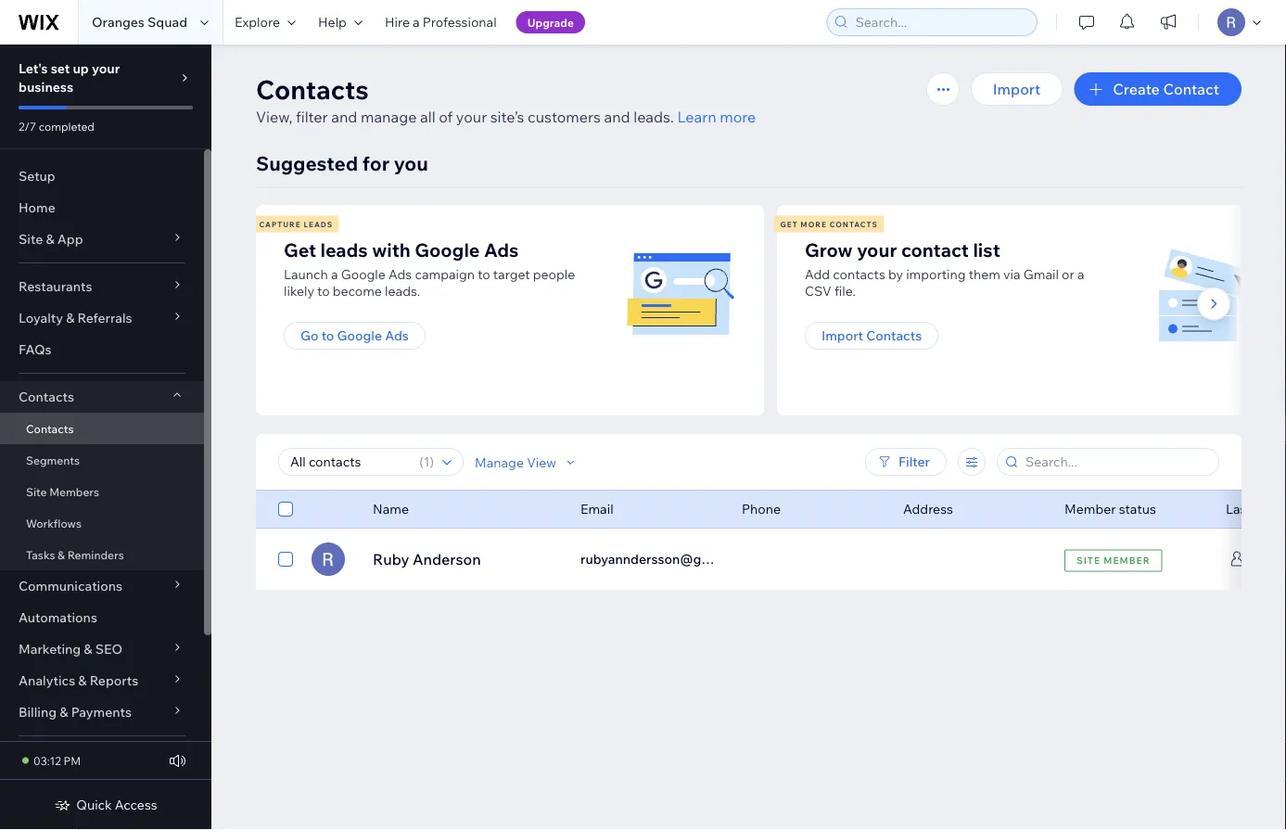 Task type: locate. For each thing, give the bounding box(es) containing it.
your up contacts
[[857, 238, 898, 261]]

list
[[253, 205, 1287, 416]]

and right filter
[[331, 108, 358, 126]]

ads down 'get leads with google ads launch a google ads campaign to target people likely to become leads.'
[[385, 328, 409, 344]]

0 vertical spatial view
[[527, 454, 557, 470]]

1 vertical spatial view
[[1113, 550, 1148, 569]]

1 and from the left
[[331, 108, 358, 126]]

billing & payments button
[[0, 697, 204, 728]]

& for marketing
[[84, 641, 92, 657]]

contacts view, filter and manage all of your site's customers and leads. learn more
[[256, 73, 756, 126]]

site for site members
[[26, 485, 47, 499]]

import button
[[971, 72, 1064, 106]]

contacts up filter
[[256, 73, 369, 105]]

import inside button
[[822, 328, 864, 344]]

view right manage
[[527, 454, 557, 470]]

site down home
[[19, 231, 43, 247]]

site members link
[[0, 476, 204, 508]]

setup
[[19, 168, 55, 184]]

a down leads
[[331, 266, 338, 283]]

people
[[533, 266, 576, 283]]

& left "reports"
[[78, 673, 87, 689]]

your right of
[[456, 108, 487, 126]]

manage view button
[[475, 454, 579, 471]]

launch
[[284, 266, 328, 283]]

professional
[[423, 14, 497, 30]]

capture leads
[[259, 219, 333, 229]]

view link
[[1091, 543, 1170, 576]]

filter button
[[866, 448, 947, 476]]

0 vertical spatial google
[[415, 238, 480, 261]]

google up campaign
[[415, 238, 480, 261]]

sidebar element
[[0, 45, 212, 830]]

1 horizontal spatial your
[[456, 108, 487, 126]]

& for loyalty
[[66, 310, 75, 326]]

leads. left learn
[[634, 108, 674, 126]]

0 horizontal spatial import
[[822, 328, 864, 344]]

anderson
[[413, 550, 481, 569]]

contacts
[[256, 73, 369, 105], [867, 328, 922, 344], [19, 389, 74, 405], [26, 422, 74, 436]]

and right customers at top left
[[604, 108, 631, 126]]

Unsaved view field
[[285, 449, 414, 475]]

your inside let's set up your business
[[92, 60, 120, 77]]

1 horizontal spatial leads.
[[634, 108, 674, 126]]

& right billing
[[60, 704, 68, 720]]

contact
[[1164, 80, 1220, 98]]

to right go in the top left of the page
[[322, 328, 334, 344]]

to left target
[[478, 266, 490, 283]]

manage
[[361, 108, 417, 126]]

1 vertical spatial your
[[456, 108, 487, 126]]

a inside grow your contact list add contacts by importing them via gmail or a csv file.
[[1078, 266, 1085, 283]]

a right the hire
[[413, 14, 420, 30]]

& inside tasks & reminders link
[[58, 548, 65, 562]]

Search... field
[[850, 9, 1032, 35], [1021, 449, 1214, 475]]

contacts
[[833, 266, 886, 283]]

& inside marketing & seo popup button
[[84, 641, 92, 657]]

a right or
[[1078, 266, 1085, 283]]

contact
[[902, 238, 969, 261]]

last activi
[[1227, 501, 1287, 517]]

2 vertical spatial ads
[[385, 328, 409, 344]]

ads down the with
[[389, 266, 412, 283]]

google up become
[[341, 266, 386, 283]]

0 horizontal spatial and
[[331, 108, 358, 126]]

a inside 'get leads with google ads launch a google ads campaign to target people likely to become leads.'
[[331, 266, 338, 283]]

oranges squad
[[92, 14, 187, 30]]

phone
[[742, 501, 781, 517]]

1 horizontal spatial import
[[994, 80, 1041, 98]]

member
[[1065, 501, 1117, 517], [1104, 555, 1151, 566]]

0 vertical spatial import
[[994, 80, 1041, 98]]

0 horizontal spatial your
[[92, 60, 120, 77]]

site & app
[[19, 231, 83, 247]]

&
[[46, 231, 54, 247], [66, 310, 75, 326], [58, 548, 65, 562], [84, 641, 92, 657], [78, 673, 87, 689], [60, 704, 68, 720]]

2/7
[[19, 119, 36, 133]]

import for import
[[994, 80, 1041, 98]]

1 vertical spatial import
[[822, 328, 864, 344]]

& inside billing & payments dropdown button
[[60, 704, 68, 720]]

contacts
[[830, 219, 878, 229]]

import for import contacts
[[822, 328, 864, 344]]

referrals
[[77, 310, 132, 326]]

contacts down the faqs
[[19, 389, 74, 405]]

google down become
[[337, 328, 382, 344]]

learn more button
[[678, 106, 756, 128]]

setup link
[[0, 161, 204, 192]]

home link
[[0, 192, 204, 224]]

site for site & app
[[19, 231, 43, 247]]

& left seo
[[84, 641, 92, 657]]

site down member status
[[1077, 555, 1101, 566]]

them
[[969, 266, 1001, 283]]

2 vertical spatial google
[[337, 328, 382, 344]]

payments
[[71, 704, 132, 720]]

& left app
[[46, 231, 54, 247]]

import contacts button
[[805, 322, 939, 350]]

site's
[[491, 108, 525, 126]]

likely
[[284, 283, 315, 299]]

more
[[720, 108, 756, 126]]

None checkbox
[[278, 498, 293, 521]]

automations
[[19, 610, 97, 626]]

0 vertical spatial leads.
[[634, 108, 674, 126]]

your inside contacts view, filter and manage all of your site's customers and leads. learn more
[[456, 108, 487, 126]]

2 vertical spatial your
[[857, 238, 898, 261]]

member left status
[[1065, 501, 1117, 517]]

2 horizontal spatial a
[[1078, 266, 1085, 283]]

leads. inside contacts view, filter and manage all of your site's customers and leads. learn more
[[634, 108, 674, 126]]

1 vertical spatial google
[[341, 266, 386, 283]]

your
[[92, 60, 120, 77], [456, 108, 487, 126], [857, 238, 898, 261]]

& right loyalty
[[66, 310, 75, 326]]

2/7 completed
[[19, 119, 95, 133]]

leads
[[321, 238, 368, 261]]

1
[[424, 454, 430, 470]]

site down segments
[[26, 485, 47, 499]]

a
[[413, 14, 420, 30], [331, 266, 338, 283], [1078, 266, 1085, 283]]

ads up target
[[484, 238, 519, 261]]

0 horizontal spatial a
[[331, 266, 338, 283]]

email
[[581, 501, 614, 517]]

learn
[[678, 108, 717, 126]]

contacts up segments
[[26, 422, 74, 436]]

2 and from the left
[[604, 108, 631, 126]]

contacts down by
[[867, 328, 922, 344]]

1 vertical spatial search... field
[[1021, 449, 1214, 475]]

0 horizontal spatial view
[[527, 454, 557, 470]]

& right tasks
[[58, 548, 65, 562]]

help button
[[307, 0, 374, 45]]

member down status
[[1104, 555, 1151, 566]]

1 horizontal spatial and
[[604, 108, 631, 126]]

1 vertical spatial site
[[26, 485, 47, 499]]

1 vertical spatial leads.
[[385, 283, 421, 299]]

member status
[[1065, 501, 1157, 517]]

leads. down the with
[[385, 283, 421, 299]]

0 vertical spatial site
[[19, 231, 43, 247]]

and
[[331, 108, 358, 126], [604, 108, 631, 126]]

& inside site & app dropdown button
[[46, 231, 54, 247]]

0 vertical spatial your
[[92, 60, 120, 77]]

& inside loyalty & referrals dropdown button
[[66, 310, 75, 326]]

site inside dropdown button
[[19, 231, 43, 247]]

site member
[[1077, 555, 1151, 566]]

via
[[1004, 266, 1021, 283]]

google inside go to google ads button
[[337, 328, 382, 344]]

target
[[493, 266, 530, 283]]

& inside analytics & reports "dropdown button"
[[78, 673, 87, 689]]

view down status
[[1113, 550, 1148, 569]]

loyalty
[[19, 310, 63, 326]]

1 vertical spatial to
[[317, 283, 330, 299]]

for
[[363, 151, 390, 175]]

import inside button
[[994, 80, 1041, 98]]

your right 'up'
[[92, 60, 120, 77]]

2 horizontal spatial your
[[857, 238, 898, 261]]

2 vertical spatial site
[[1077, 555, 1101, 566]]

1 horizontal spatial view
[[1113, 550, 1148, 569]]

automations link
[[0, 602, 204, 634]]

contacts link
[[0, 413, 204, 444]]

0 horizontal spatial leads.
[[385, 283, 421, 299]]

to inside button
[[322, 328, 334, 344]]

app
[[57, 231, 83, 247]]

view
[[527, 454, 557, 470], [1113, 550, 1148, 569]]

2 vertical spatial to
[[322, 328, 334, 344]]

to down launch
[[317, 283, 330, 299]]

your inside grow your contact list add contacts by importing them via gmail or a csv file.
[[857, 238, 898, 261]]

communications
[[19, 578, 123, 594]]

None checkbox
[[278, 548, 293, 571]]

members
[[49, 485, 99, 499]]

hire
[[385, 14, 410, 30]]



Task type: vqa. For each thing, say whether or not it's contained in the screenshot.
the top To
yes



Task type: describe. For each thing, give the bounding box(es) containing it.
gmail
[[1024, 266, 1060, 283]]

tasks & reminders link
[[0, 539, 204, 571]]

get leads with google ads launch a google ads campaign to target people likely to become leads.
[[284, 238, 576, 299]]

segments
[[26, 453, 80, 467]]

pm
[[64, 754, 81, 768]]

set
[[51, 60, 70, 77]]

& for billing
[[60, 704, 68, 720]]

suggested
[[256, 151, 358, 175]]

1 vertical spatial member
[[1104, 555, 1151, 566]]

restaurants button
[[0, 271, 204, 302]]

become
[[333, 283, 382, 299]]

upgrade
[[528, 15, 574, 29]]

get more contacts
[[781, 219, 878, 229]]

name
[[373, 501, 409, 517]]

quick access
[[76, 797, 157, 813]]

go to google ads
[[301, 328, 409, 344]]

faqs link
[[0, 334, 204, 366]]

marketing & seo button
[[0, 634, 204, 665]]

by
[[889, 266, 904, 283]]

03:12
[[33, 754, 61, 768]]

)
[[430, 454, 434, 470]]

0 vertical spatial member
[[1065, 501, 1117, 517]]

create
[[1114, 80, 1161, 98]]

ads inside button
[[385, 328, 409, 344]]

import contacts
[[822, 328, 922, 344]]

loyalty & referrals
[[19, 310, 132, 326]]

workflows
[[26, 516, 82, 530]]

billing & payments
[[19, 704, 132, 720]]

go
[[301, 328, 319, 344]]

rubyanndersson@gmail.com
[[581, 551, 757, 567]]

all
[[420, 108, 436, 126]]

0 vertical spatial search... field
[[850, 9, 1032, 35]]

manage view
[[475, 454, 557, 470]]

ruby anderson image
[[312, 543, 345, 576]]

& for site
[[46, 231, 54, 247]]

marketing
[[19, 641, 81, 657]]

suggested for you
[[256, 151, 428, 175]]

contacts inside contacts view, filter and manage all of your site's customers and leads. learn more
[[256, 73, 369, 105]]

with
[[372, 238, 411, 261]]

oranges
[[92, 14, 145, 30]]

more
[[801, 219, 827, 229]]

list containing get leads with google ads
[[253, 205, 1287, 416]]

& for analytics
[[78, 673, 87, 689]]

go to google ads button
[[284, 322, 426, 350]]

leads
[[304, 219, 333, 229]]

analytics & reports
[[19, 673, 138, 689]]

tasks
[[26, 548, 55, 562]]

tasks & reminders
[[26, 548, 124, 562]]

capture
[[259, 219, 301, 229]]

home
[[19, 199, 55, 216]]

hire a professional
[[385, 14, 497, 30]]

let's set up your business
[[19, 60, 120, 95]]

loyalty & referrals button
[[0, 302, 204, 334]]

1 vertical spatial ads
[[389, 266, 412, 283]]

customers
[[528, 108, 601, 126]]

site for site member
[[1077, 555, 1101, 566]]

reminders
[[67, 548, 124, 562]]

grow your contact list add contacts by importing them via gmail or a csv file.
[[805, 238, 1085, 299]]

workflows link
[[0, 508, 204, 539]]

contacts inside button
[[867, 328, 922, 344]]

access
[[115, 797, 157, 813]]

grow
[[805, 238, 853, 261]]

let's
[[19, 60, 48, 77]]

0 vertical spatial ads
[[484, 238, 519, 261]]

site & app button
[[0, 224, 204, 255]]

create contact button
[[1075, 72, 1242, 106]]

(
[[420, 454, 424, 470]]

view inside popup button
[[527, 454, 557, 470]]

ruby anderson
[[373, 550, 481, 569]]

you
[[394, 151, 428, 175]]

1 horizontal spatial a
[[413, 14, 420, 30]]

analytics
[[19, 673, 75, 689]]

up
[[73, 60, 89, 77]]

hire a professional link
[[374, 0, 508, 45]]

view,
[[256, 108, 293, 126]]

quick access button
[[54, 797, 157, 814]]

quick
[[76, 797, 112, 813]]

filter
[[296, 108, 328, 126]]

explore
[[235, 14, 280, 30]]

file.
[[835, 283, 856, 299]]

create contact
[[1114, 80, 1220, 98]]

contacts inside dropdown button
[[19, 389, 74, 405]]

ruby
[[373, 550, 409, 569]]

of
[[439, 108, 453, 126]]

or
[[1062, 266, 1075, 283]]

site members
[[26, 485, 99, 499]]

segments link
[[0, 444, 204, 476]]

get
[[781, 219, 798, 229]]

status
[[1120, 501, 1157, 517]]

contacts button
[[0, 381, 204, 413]]

last
[[1227, 501, 1252, 517]]

campaign
[[415, 266, 475, 283]]

leads. inside 'get leads with google ads launch a google ads campaign to target people likely to become leads.'
[[385, 283, 421, 299]]

billing
[[19, 704, 57, 720]]

0 vertical spatial to
[[478, 266, 490, 283]]

manage
[[475, 454, 524, 470]]

help
[[318, 14, 347, 30]]

marketing & seo
[[19, 641, 123, 657]]

reports
[[90, 673, 138, 689]]

& for tasks
[[58, 548, 65, 562]]

csv
[[805, 283, 832, 299]]

upgrade button
[[517, 11, 585, 33]]



